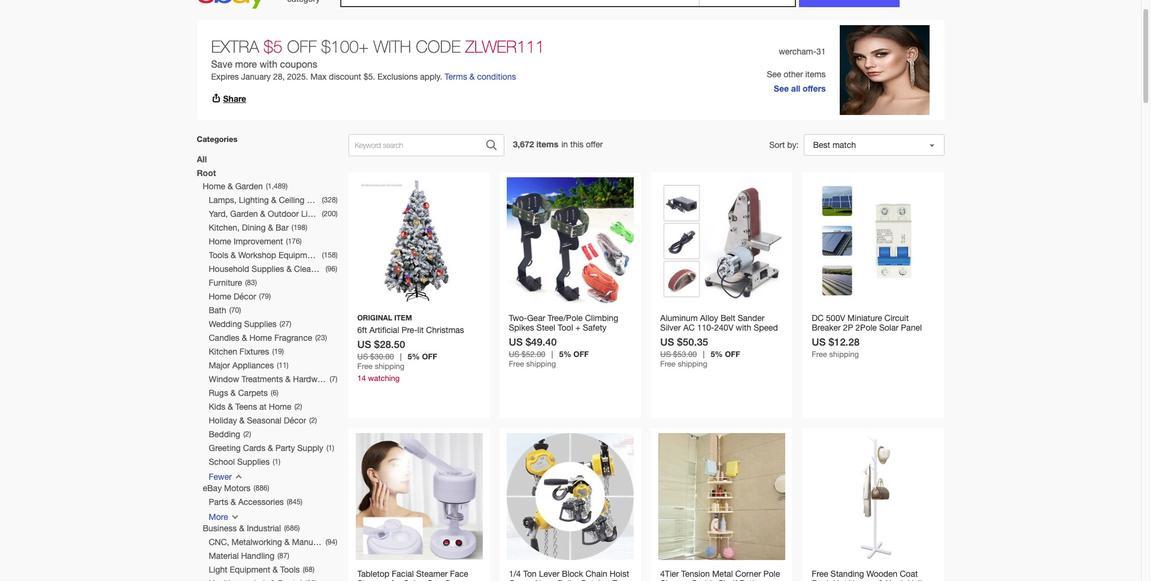 Task type: describe. For each thing, give the bounding box(es) containing it.
with inside aluminum alloy belt sander silver ac 110-240v with speed control power supply
[[736, 323, 752, 333]]

2p
[[843, 323, 853, 333]]

household supplies & cleaning link
[[209, 262, 327, 276]]

home & garden (1,489) lamps, lighting & ceiling fans (328) yard, garden & outdoor living (200) kitchen, dining & bar (198) home improvement (176) tools & workshop equipment (158) household supplies & cleaning (96) furniture (83) home décor (79) bath (70) wedding supplies (27) candles & home fragrance (23) kitchen fixtures (19) major appliances (11) window treatments & hardware (7) rugs & carpets (6) kids & teens at home (2) holiday & seasonal décor (2) bedding (2) greeting cards & party supply (1) school supplies (1) fewer ebay motors (886) parts & accessories (845) more
[[203, 182, 338, 522]]

us down the spikes
[[509, 336, 523, 348]]

(7)
[[330, 375, 338, 383]]

improvement
[[234, 237, 283, 246]]

equipment inside material handling (87) light equipment & tools (68)
[[230, 565, 270, 575]]

wooden
[[867, 569, 898, 579]]

hat
[[833, 579, 847, 581]]

school supplies link
[[209, 455, 270, 469]]

free inside us $12.28 free shipping
[[812, 350, 827, 359]]

0 horizontal spatial steamer
[[357, 579, 389, 581]]

& up household
[[231, 250, 236, 260]]

fixtures
[[240, 347, 269, 357]]

& down (1,489) at left
[[271, 195, 277, 205]]

(11)
[[277, 361, 289, 370]]

& left bar
[[268, 223, 273, 232]]

parts
[[209, 497, 228, 507]]

wedding
[[209, 319, 242, 329]]

cnc,
[[209, 537, 229, 547]]

240v
[[715, 323, 734, 333]]

holiday & seasonal décor link
[[209, 414, 306, 428]]

0 vertical spatial supplies
[[252, 264, 284, 274]]

all
[[791, 83, 801, 93]]

carpets
[[238, 388, 268, 398]]

us inside us $12.28 free shipping
[[812, 336, 826, 348]]

appliances
[[232, 361, 274, 370]]

& inside material handling (87) light equipment & tools (68)
[[273, 565, 278, 575]]

wercham-
[[779, 46, 817, 56]]

yard,
[[209, 209, 228, 219]]

expires
[[211, 72, 239, 81]]

teens
[[235, 402, 257, 412]]

us down 'control'
[[660, 350, 671, 359]]

safety
[[583, 323, 607, 333]]

fewer
[[209, 472, 232, 482]]

ac
[[683, 323, 695, 333]]

best match
[[813, 140, 856, 150]]

this
[[570, 140, 584, 149]]

energy
[[812, 333, 838, 342]]

home down root
[[203, 182, 225, 191]]

5% off free shipping 14 watching
[[357, 352, 437, 383]]

max
[[311, 72, 327, 81]]

1 vertical spatial garden
[[230, 209, 258, 219]]

dc
[[812, 313, 824, 323]]

home down kitchen,
[[209, 237, 231, 246]]

zlwer111
[[465, 37, 545, 56]]

kids & teens at home link
[[209, 400, 291, 414]]

wercham-31
[[779, 46, 826, 56]]

& left party
[[268, 443, 273, 453]]

2025.
[[287, 72, 308, 81]]

4tier
[[660, 569, 679, 579]]

kids
[[209, 402, 225, 412]]

wedding supplies link
[[209, 318, 277, 331]]

see other items link
[[767, 67, 826, 81]]

us up $30.00
[[357, 338, 371, 351]]

miniature
[[848, 313, 882, 323]]

(79)
[[259, 292, 271, 301]]

tree/pole
[[548, 313, 583, 323]]

hoist
[[610, 569, 629, 579]]

110-
[[697, 323, 715, 333]]

off for $49.40
[[574, 349, 589, 359]]

$28.50
[[374, 338, 405, 351]]

bath link
[[209, 304, 226, 318]]

0 horizontal spatial décor
[[234, 292, 256, 301]]

speed
[[754, 323, 778, 333]]

5% for $50.35
[[711, 349, 723, 359]]

fewer button
[[209, 472, 241, 482]]

at
[[259, 402, 267, 412]]

january
[[241, 72, 271, 81]]

wercham-31 profile image image
[[840, 25, 930, 115]]

(176)
[[286, 237, 302, 246]]

off
[[287, 37, 317, 56]]

us down silver
[[660, 336, 674, 348]]

free standing wooden coat rack hat hanger 8 hook hal
[[812, 569, 922, 581]]

offers
[[803, 83, 826, 93]]

protective
[[509, 333, 547, 342]]

off inside 5% off free shipping 14 watching
[[422, 352, 437, 361]]

$50.35
[[677, 336, 708, 348]]

supply inside "home & garden (1,489) lamps, lighting & ceiling fans (328) yard, garden & outdoor living (200) kitchen, dining & bar (198) home improvement (176) tools & workshop equipment (158) household supplies & cleaning (96) furniture (83) home décor (79) bath (70) wedding supplies (27) candles & home fragrance (23) kitchen fixtures (19) major appliances (11) window treatments & hardware (7) rugs & carpets (6) kids & teens at home (2) holiday & seasonal décor (2) bedding (2) greeting cards & party supply (1) school supplies (1) fewer ebay motors (886) parts & accessories (845) more"
[[297, 443, 323, 453]]

breaker
[[812, 323, 841, 333]]

kitchen,
[[209, 223, 240, 232]]

tools inside "home & garden (1,489) lamps, lighting & ceiling fans (328) yard, garden & outdoor living (200) kitchen, dining & bar (198) home improvement (176) tools & workshop equipment (158) household supplies & cleaning (96) furniture (83) home décor (79) bath (70) wedding supplies (27) candles & home fragrance (23) kitchen fixtures (19) major appliances (11) window treatments & hardware (7) rugs & carpets (6) kids & teens at home (2) holiday & seasonal décor (2) bedding (2) greeting cards & party supply (1) school supplies (1) fewer ebay motors (886) parts & accessories (845) more"
[[209, 250, 228, 260]]

Search for anything text field
[[342, 0, 697, 6]]

5% off free shipping for us $49.40
[[509, 349, 589, 368]]

& up lamps,
[[228, 182, 233, 191]]

chain
[[586, 569, 607, 579]]

workshop
[[238, 250, 276, 260]]

free inside "free standing wooden coat rack hat hanger 8 hook hal"
[[812, 569, 828, 579]]

belt inside aluminum alloy belt sander silver ac 110-240v with speed control power supply
[[721, 313, 736, 323]]

items inside see other items see all offers
[[806, 69, 826, 79]]

off for $50.35
[[725, 349, 740, 359]]

2 vertical spatial (2)
[[243, 430, 251, 439]]

1/4 ton lever block chain hoist come along puller ratchet typ link
[[500, 428, 641, 581]]

5% off free shipping for us $50.35
[[660, 349, 740, 368]]

hook
[[886, 579, 906, 581]]

material handling (87) light equipment & tools (68)
[[209, 551, 315, 575]]

categories
[[197, 134, 237, 144]]

candles
[[209, 333, 240, 343]]

school
[[209, 457, 235, 467]]

Keyword search text field
[[349, 135, 480, 156]]

with
[[374, 37, 411, 56]]

28,
[[273, 72, 285, 81]]

gear
[[527, 313, 545, 323]]

(328)
[[322, 196, 338, 204]]

rugs & carpets link
[[209, 386, 268, 400]]

metalworking
[[232, 537, 282, 547]]

& inside "extra $5 off $100+ with code zlwer111 save more with coupons expires january 28, 2025. max discount $5. exclusions apply. terms & conditions"
[[470, 72, 475, 81]]

rust
[[584, 333, 598, 342]]

pole
[[764, 569, 780, 579]]

salon
[[404, 579, 425, 581]]

ratchet
[[581, 579, 610, 581]]

1 horizontal spatial steamer
[[416, 569, 448, 579]]

1/4 ton lever block chain hoist come along puller ratchet typ
[[509, 569, 630, 581]]

shipping down $52.00
[[526, 359, 556, 368]]

home décor link
[[209, 290, 256, 304]]

$5
[[264, 37, 282, 56]]

2 vertical spatial supplies
[[237, 457, 270, 467]]



Task type: vqa. For each thing, say whether or not it's contained in the screenshot.


Task type: locate. For each thing, give the bounding box(es) containing it.
5% for $49.40
[[559, 349, 571, 359]]

items up offers
[[806, 69, 826, 79]]

0 horizontal spatial supply
[[297, 443, 323, 453]]

(686)
[[284, 524, 300, 533]]

free down energy at the right of page
[[812, 350, 827, 359]]

& down (11)
[[285, 374, 291, 384]]

0 horizontal spatial belt
[[549, 333, 564, 342]]

0 vertical spatial belt
[[721, 313, 736, 323]]

holiday
[[209, 416, 237, 425]]

tabletop facial steamer face steamer for salon spa ozon
[[357, 569, 469, 581]]

free up 14
[[357, 362, 373, 371]]

discount
[[329, 72, 361, 81]]

off down 240v
[[725, 349, 740, 359]]

& down (87)
[[273, 565, 278, 575]]

us left $30.00
[[357, 352, 368, 361]]

& up metalworking
[[239, 524, 244, 533]]

equipment inside "home & garden (1,489) lamps, lighting & ceiling fans (328) yard, garden & outdoor living (200) kitchen, dining & bar (198) home improvement (176) tools & workshop equipment (158) household supplies & cleaning (96) furniture (83) home décor (79) bath (70) wedding supplies (27) candles & home fragrance (23) kitchen fixtures (19) major appliances (11) window treatments & hardware (7) rugs & carpets (6) kids & teens at home (2) holiday & seasonal décor (2) bedding (2) greeting cards & party supply (1) school supplies (1) fewer ebay motors (886) parts & accessories (845) more"
[[279, 250, 319, 260]]

(845)
[[287, 498, 303, 506]]

exclusions
[[378, 72, 418, 81]]

1 vertical spatial supply
[[297, 443, 323, 453]]

off
[[574, 349, 589, 359], [725, 349, 740, 359], [422, 352, 437, 361]]

us inside dc 500v miniature circuit breaker 2p 2pole solar panel energy switch mcb us
[[889, 333, 901, 342]]

(1,489)
[[266, 182, 288, 191]]

ebay
[[203, 484, 222, 493]]

major appliances link
[[209, 359, 274, 373]]

window
[[209, 374, 239, 384]]

& down the lamps, lighting & ceiling fans link
[[260, 209, 266, 219]]

see left other
[[767, 69, 782, 79]]

2 5% off free shipping from the left
[[660, 349, 740, 368]]

us $28.50 us $30.00
[[357, 338, 405, 361]]

1 horizontal spatial (1)
[[326, 444, 334, 452]]

tools
[[209, 250, 228, 260], [280, 565, 300, 575]]

free down $53.00
[[660, 359, 676, 368]]

free left hat
[[812, 569, 828, 579]]

root
[[197, 168, 216, 178]]

extra $5 off $100+ with code zlwer111 save more with coupons expires january 28, 2025. max discount $5. exclusions apply. terms & conditions
[[211, 37, 545, 81]]

ebay motors link
[[203, 482, 251, 496]]

see all offers link
[[774, 81, 826, 96]]

1 horizontal spatial supply
[[717, 333, 743, 342]]

steamer left face
[[416, 569, 448, 579]]

free inside 5% off free shipping 14 watching
[[357, 362, 373, 371]]

more
[[209, 512, 228, 522]]

0 horizontal spatial (2)
[[243, 430, 251, 439]]

(1) right party
[[326, 444, 334, 452]]

& right rugs
[[231, 388, 236, 398]]

items left in
[[537, 139, 559, 149]]

switch
[[840, 333, 866, 342]]

home up bath
[[209, 292, 231, 301]]

shipping down $30.00
[[375, 362, 405, 371]]

home improvement link
[[209, 235, 283, 249]]

& down motors
[[231, 497, 236, 507]]

0 vertical spatial garden
[[235, 182, 263, 191]]

us right mcb
[[889, 333, 901, 342]]

5% down anti-
[[559, 349, 571, 359]]

$100+
[[321, 37, 369, 56]]

belt right the alloy
[[721, 313, 736, 323]]

shipping down $53.00
[[678, 359, 708, 368]]

power
[[690, 333, 714, 342]]

two-
[[509, 313, 527, 323]]

0 horizontal spatial off
[[422, 352, 437, 361]]

0 horizontal spatial (1)
[[273, 458, 280, 466]]

in
[[562, 140, 568, 149]]

control
[[660, 333, 688, 342]]

2pole
[[856, 323, 877, 333]]

lever
[[539, 569, 560, 579]]

window treatments & hardware link
[[209, 373, 329, 386]]

supplies up the candles & home fragrance link
[[244, 319, 277, 329]]

yard, garden & outdoor living link
[[209, 207, 323, 221]]

décor down "(83)"
[[234, 292, 256, 301]]

$12.28
[[829, 336, 860, 348]]

1 vertical spatial supplies
[[244, 319, 277, 329]]

2 horizontal spatial (2)
[[309, 416, 317, 425]]

see left "all" at top right
[[774, 83, 789, 93]]

block
[[562, 569, 583, 579]]

None submit
[[799, 0, 900, 7]]

0 horizontal spatial 5%
[[408, 352, 420, 361]]

with up "28," at left top
[[260, 59, 277, 70]]

(1) down party
[[273, 458, 280, 466]]

equipment down handling
[[230, 565, 270, 575]]

& right kids
[[228, 402, 233, 412]]

treatments
[[242, 374, 283, 384]]

1 horizontal spatial 5%
[[559, 349, 571, 359]]

off down anti-
[[574, 349, 589, 359]]

4tier tension metal corner pole shower caddy shelf bathroo link
[[651, 428, 793, 581]]

0 horizontal spatial items
[[537, 139, 559, 149]]

cnc, metalworking & manufacturing
[[209, 537, 346, 547]]

rugs
[[209, 388, 228, 398]]

1 vertical spatial (2)
[[309, 416, 317, 425]]

save
[[211, 59, 233, 70]]

1 vertical spatial (1)
[[273, 458, 280, 466]]

1 horizontal spatial equipment
[[279, 250, 319, 260]]

supply right party
[[297, 443, 323, 453]]

circuit
[[885, 313, 909, 323]]

1 vertical spatial items
[[537, 139, 559, 149]]

fragrance
[[274, 333, 312, 343]]

1 vertical spatial décor
[[284, 416, 306, 425]]

off right $30.00
[[422, 352, 437, 361]]

1 horizontal spatial tools
[[280, 565, 300, 575]]

free
[[812, 350, 827, 359], [509, 359, 524, 368], [660, 359, 676, 368], [357, 362, 373, 371], [812, 569, 828, 579]]

supplies down cards
[[237, 457, 270, 467]]

free down $52.00
[[509, 359, 524, 368]]

with inside "extra $5 off $100+ with code zlwer111 save more with coupons expires january 28, 2025. max discount $5. exclusions apply. terms & conditions"
[[260, 59, 277, 70]]

1 vertical spatial equipment
[[230, 565, 270, 575]]

2 horizontal spatial off
[[725, 349, 740, 359]]

(198)
[[292, 223, 307, 232]]

supply inside aluminum alloy belt sander silver ac 110-240v with speed control power supply
[[717, 333, 743, 342]]

2 horizontal spatial 5%
[[711, 349, 723, 359]]

bedding link
[[209, 428, 240, 442]]

home down '(6)'
[[269, 402, 291, 412]]

us down breaker
[[812, 336, 826, 348]]

0 horizontal spatial with
[[260, 59, 277, 70]]

free standing wooden coat rack hat hanger 8 hook hal link
[[803, 428, 944, 581]]

ton
[[523, 569, 537, 579]]

1 horizontal spatial with
[[736, 323, 752, 333]]

industrial
[[247, 524, 281, 533]]

(158)
[[322, 251, 338, 259]]

garden up 'lighting'
[[235, 182, 263, 191]]

& down 'teens' at the left
[[239, 416, 245, 425]]

equipment down (176)
[[279, 250, 319, 260]]

0 vertical spatial supply
[[717, 333, 743, 342]]

puller
[[558, 579, 579, 581]]

us $49.40 us $52.00
[[509, 336, 557, 359]]

5% right $30.00
[[408, 352, 420, 361]]

0 vertical spatial (2)
[[294, 403, 302, 411]]

candles & home fragrance link
[[209, 331, 312, 345]]

décor up party
[[284, 416, 306, 425]]

5% off free shipping down $50.35
[[660, 349, 740, 368]]

see other items see all offers
[[767, 69, 826, 93]]

solar
[[879, 323, 899, 333]]

1 vertical spatial with
[[736, 323, 752, 333]]

us left $52.00
[[509, 350, 520, 359]]

supplies down tools & workshop equipment link
[[252, 264, 284, 274]]

belt inside two-gear tree/pole climbing spikes steel tool + safety protective belt anti-rust
[[549, 333, 564, 342]]

best
[[813, 140, 830, 150]]

1 vertical spatial tools
[[280, 565, 300, 575]]

sander
[[738, 313, 765, 323]]

(886)
[[254, 484, 269, 493]]

1 horizontal spatial décor
[[284, 416, 306, 425]]

steamer left the for
[[357, 579, 389, 581]]

by:
[[787, 140, 799, 150]]

cards
[[243, 443, 266, 453]]

0 horizontal spatial tools
[[209, 250, 228, 260]]

0 horizontal spatial 5% off free shipping
[[509, 349, 589, 368]]

shipping down $12.28
[[829, 350, 859, 359]]

kitchen, dining & bar link
[[209, 221, 289, 235]]

shipping inside 5% off free shipping 14 watching
[[375, 362, 405, 371]]

1 vertical spatial see
[[774, 83, 789, 93]]

share
[[223, 93, 246, 104]]

1 5% off free shipping from the left
[[509, 349, 589, 368]]

& up (87)
[[284, 537, 290, 547]]

5% down power
[[711, 349, 723, 359]]

kitchen
[[209, 347, 237, 357]]

500v
[[826, 313, 845, 323]]

1 horizontal spatial (2)
[[294, 403, 302, 411]]

0 vertical spatial items
[[806, 69, 826, 79]]

apply.
[[420, 72, 442, 81]]

0 horizontal spatial equipment
[[230, 565, 270, 575]]

with right 240v
[[736, 323, 752, 333]]

garden
[[235, 182, 263, 191], [230, 209, 258, 219]]

garden up the kitchen, dining & bar link on the left of the page
[[230, 209, 258, 219]]

spa
[[427, 579, 442, 581]]

0 vertical spatial décor
[[234, 292, 256, 301]]

(2)
[[294, 403, 302, 411], [309, 416, 317, 425], [243, 430, 251, 439]]

(27)
[[280, 320, 291, 328]]

standing
[[831, 569, 864, 579]]

tools up household
[[209, 250, 228, 260]]

best match button
[[804, 134, 945, 156]]

for
[[391, 579, 401, 581]]

supply
[[717, 333, 743, 342], [297, 443, 323, 453]]

$30.00
[[370, 352, 394, 361]]

0 vertical spatial equipment
[[279, 250, 319, 260]]

0 vertical spatial tools
[[209, 250, 228, 260]]

belt left anti-
[[549, 333, 564, 342]]

anti-
[[566, 333, 584, 342]]

home up fixtures
[[250, 333, 272, 343]]

tools inside material handling (87) light equipment & tools (68)
[[280, 565, 300, 575]]

& down wedding supplies link
[[242, 333, 247, 343]]

tabletop
[[357, 569, 390, 579]]

other
[[784, 69, 803, 79]]

5% inside 5% off free shipping 14 watching
[[408, 352, 420, 361]]

shipping
[[829, 350, 859, 359], [526, 359, 556, 368], [678, 359, 708, 368], [375, 362, 405, 371]]

1 horizontal spatial belt
[[721, 313, 736, 323]]

hanger
[[849, 579, 876, 581]]

0 vertical spatial see
[[767, 69, 782, 79]]

& right terms
[[470, 72, 475, 81]]

1 horizontal spatial 5% off free shipping
[[660, 349, 740, 368]]

face
[[450, 569, 468, 579]]

1 horizontal spatial items
[[806, 69, 826, 79]]

tools down (87)
[[280, 565, 300, 575]]

motors
[[224, 484, 251, 493]]

lighting
[[239, 195, 269, 205]]

& left cleaning
[[286, 264, 292, 274]]

8
[[879, 579, 883, 581]]

0 vertical spatial with
[[260, 59, 277, 70]]

5% off free shipping down '$49.40'
[[509, 349, 589, 368]]

shipping inside us $12.28 free shipping
[[829, 350, 859, 359]]

$5.
[[364, 72, 375, 81]]

1 vertical spatial belt
[[549, 333, 564, 342]]

supply right 110-
[[717, 333, 743, 342]]

tool
[[558, 323, 573, 333]]

lamps,
[[209, 195, 237, 205]]

fans
[[307, 195, 325, 205]]

0 vertical spatial (1)
[[326, 444, 334, 452]]

1 horizontal spatial off
[[574, 349, 589, 359]]



